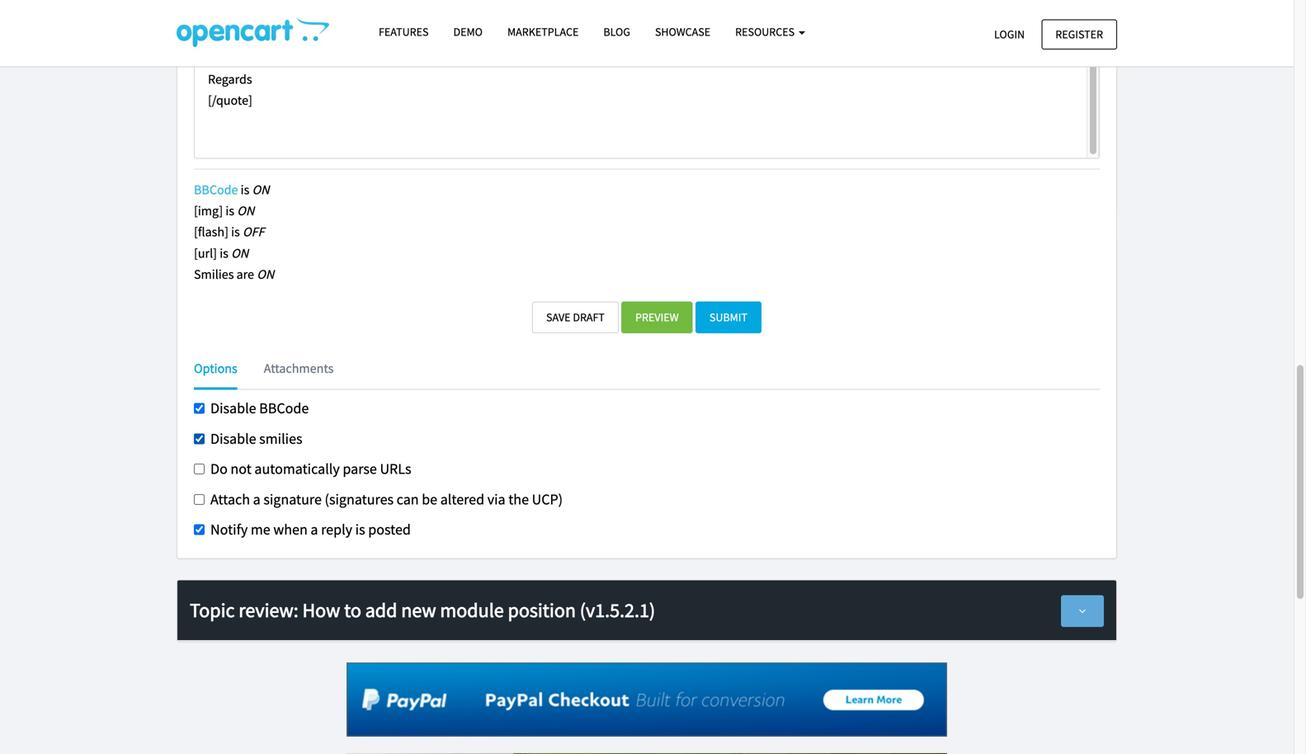 Task type: vqa. For each thing, say whether or not it's contained in the screenshot.
"[flash]" in the left top of the page
yes



Task type: describe. For each thing, give the bounding box(es) containing it.
disable for disable bbcode
[[210, 399, 256, 418]]

paypal payment gateway image
[[347, 663, 947, 737]]

to
[[344, 598, 361, 623]]

do not automatically parse urls
[[210, 460, 411, 478]]

topic
[[190, 598, 235, 623]]

resources link
[[723, 17, 818, 46]]

review:
[[239, 598, 298, 623]]

register link
[[1042, 19, 1117, 49]]

attach
[[210, 490, 250, 509]]

is right reply
[[355, 520, 365, 539]]

signature
[[263, 490, 322, 509]]

altered
[[440, 490, 484, 509]]

0 horizontal spatial a
[[253, 490, 261, 509]]

new
[[401, 598, 436, 623]]

can
[[397, 490, 419, 509]]

options link
[[194, 358, 250, 390]]

attachments link
[[251, 358, 346, 379]]

is right [img]
[[226, 203, 234, 219]]

module
[[440, 598, 504, 623]]

(signatures
[[325, 490, 394, 509]]

demo
[[453, 24, 483, 39]]

bbcode link
[[194, 182, 238, 198]]

is right [url]
[[220, 245, 228, 261]]

smilies
[[259, 429, 302, 448]]

urls
[[380, 460, 411, 478]]

demo link
[[441, 17, 495, 46]]

attachments
[[264, 360, 334, 377]]

options
[[194, 360, 237, 377]]

are
[[236, 266, 254, 283]]

is right bbcode link
[[241, 182, 249, 198]]

how
[[302, 598, 340, 623]]

via
[[487, 490, 506, 509]]

off
[[243, 224, 264, 240]]

(v1.5.2.1)
[[580, 598, 655, 623]]

disable smilies
[[210, 429, 302, 448]]

is left off
[[231, 224, 240, 240]]



Task type: locate. For each thing, give the bounding box(es) containing it.
2 disable from the top
[[210, 429, 256, 448]]

do
[[210, 460, 228, 478]]

1 vertical spatial bbcode
[[259, 399, 309, 418]]

None checkbox
[[194, 433, 205, 444], [194, 464, 205, 475], [194, 494, 205, 505], [194, 525, 205, 535], [194, 433, 205, 444], [194, 464, 205, 475], [194, 494, 205, 505], [194, 525, 205, 535]]

[url]
[[194, 245, 217, 261]]

disable
[[210, 399, 256, 418], [210, 429, 256, 448]]

not
[[231, 460, 252, 478]]

0 vertical spatial bbcode
[[194, 182, 238, 198]]

marketplace link
[[495, 17, 591, 46]]

features
[[379, 24, 429, 39]]

me
[[251, 520, 270, 539]]

[img]
[[194, 203, 223, 219]]

[quote=catalinux post_id=377043 time=1359247820 user_id=1652] I know it's a little bit too late but if you still need a solution check this: http://htmyell.com/adding-positions-to-opencart-theme/  I hope that helps.  Regards [/quote] text field
[[194, 0, 1100, 159]]

blog link
[[591, 17, 643, 46]]

attach a signature (signatures can be altered via the ucp)
[[210, 490, 563, 509]]

on
[[252, 182, 269, 198], [237, 203, 254, 219], [231, 245, 248, 261], [257, 266, 274, 283]]

add
[[365, 598, 397, 623]]

1 vertical spatial disable
[[210, 429, 256, 448]]

automatically
[[254, 460, 340, 478]]

1 vertical spatial a
[[311, 520, 318, 539]]

position
[[508, 598, 576, 623]]

notify
[[210, 520, 248, 539]]

bbcode inside bbcode is on [img] is on [flash] is off [url] is on smilies are on
[[194, 182, 238, 198]]

showcase link
[[643, 17, 723, 46]]

bbcode up smilies
[[259, 399, 309, 418]]

tab list
[[194, 358, 1100, 390]]

disable bbcode
[[210, 399, 309, 418]]

bbcode up [img]
[[194, 182, 238, 198]]

a left reply
[[311, 520, 318, 539]]

parse
[[343, 460, 377, 478]]

1 disable from the top
[[210, 399, 256, 418]]

disable for disable smilies
[[210, 429, 256, 448]]

0 horizontal spatial bbcode
[[194, 182, 238, 198]]

be
[[422, 490, 437, 509]]

None submit
[[532, 302, 619, 333], [621, 302, 693, 333], [695, 302, 762, 333], [532, 302, 619, 333], [621, 302, 693, 333], [695, 302, 762, 333]]

is
[[241, 182, 249, 198], [226, 203, 234, 219], [231, 224, 240, 240], [220, 245, 228, 261], [355, 520, 365, 539]]

login
[[994, 27, 1025, 42]]

topic review: how to add new module position (v1.5.2.1)
[[190, 598, 655, 623]]

showcase
[[655, 24, 711, 39]]

None checkbox
[[194, 403, 205, 414]]

notify me when a reply is posted
[[210, 520, 411, 539]]

reply
[[321, 520, 352, 539]]

ucp)
[[532, 490, 563, 509]]

posted
[[368, 520, 411, 539]]

a right attach
[[253, 490, 261, 509]]

smilies
[[194, 266, 234, 283]]

bbcode
[[194, 182, 238, 198], [259, 399, 309, 418]]

marketplace
[[507, 24, 579, 39]]

0 vertical spatial disable
[[210, 399, 256, 418]]

tab list containing options
[[194, 358, 1100, 390]]

bbcode is on [img] is on [flash] is off [url] is on smilies are on
[[194, 182, 274, 283]]

0 vertical spatial a
[[253, 490, 261, 509]]

features link
[[366, 17, 441, 46]]

[flash]
[[194, 224, 229, 240]]

1 horizontal spatial bbcode
[[259, 399, 309, 418]]

login link
[[980, 19, 1039, 49]]

the
[[508, 490, 529, 509]]

angle down image
[[1075, 605, 1090, 617]]

when
[[273, 520, 308, 539]]

1 horizontal spatial a
[[311, 520, 318, 539]]

resources
[[735, 24, 797, 39]]

register
[[1056, 27, 1103, 42]]

disable up not
[[210, 429, 256, 448]]

a
[[253, 490, 261, 509], [311, 520, 318, 539]]

disable down 'options' link at the left
[[210, 399, 256, 418]]

blog
[[603, 24, 630, 39]]



